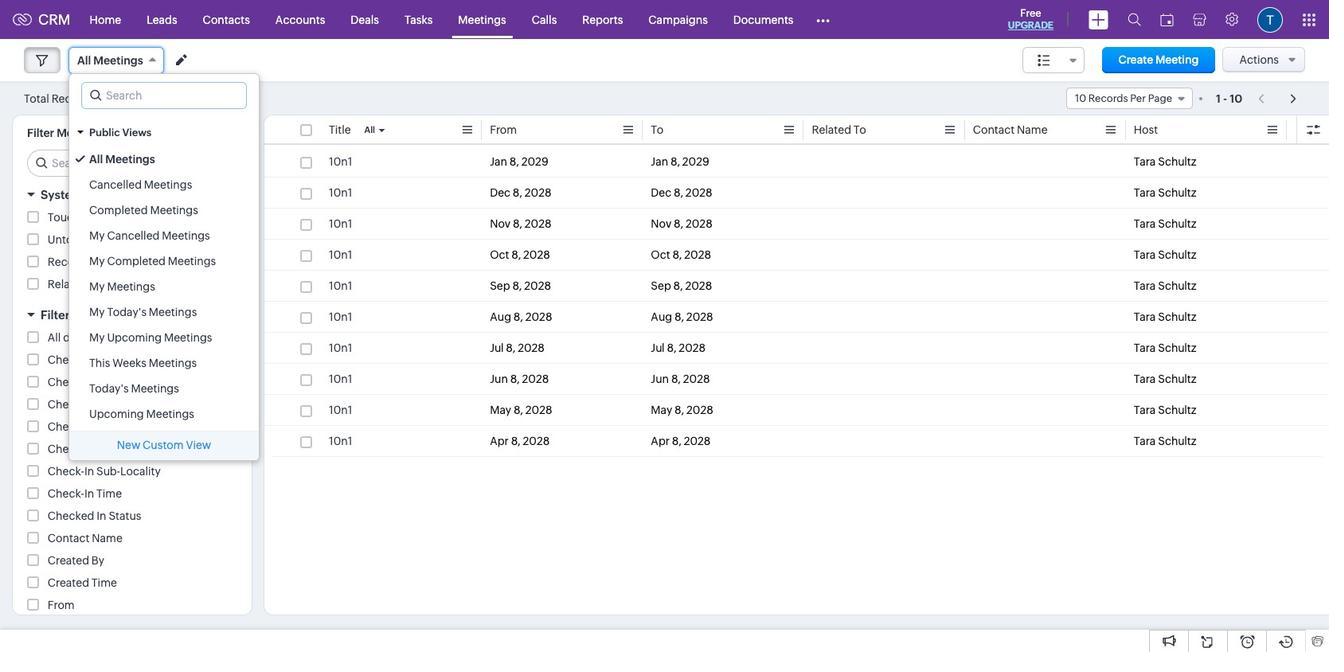 Task type: locate. For each thing, give the bounding box(es) containing it.
my down related records action
[[89, 306, 105, 319]]

crm link
[[13, 11, 71, 28]]

my down untouched records
[[89, 255, 105, 268]]

1 horizontal spatial contact name
[[973, 123, 1048, 136]]

8 10n1 from the top
[[329, 373, 352, 386]]

filter inside filter by fields dropdown button
[[41, 308, 70, 322]]

6 tara from the top
[[1134, 311, 1156, 323]]

7 check- from the top
[[48, 488, 84, 500]]

tara for aug 8, 2028
[[1134, 311, 1156, 323]]

69
[[96, 93, 110, 105]]

sep 8, 2028
[[490, 280, 551, 292], [651, 280, 712, 292]]

action
[[87, 256, 122, 268], [134, 278, 169, 291]]

0 horizontal spatial jul
[[490, 342, 504, 355]]

my for my meetings
[[89, 280, 105, 293]]

10 10n1 link from the top
[[329, 433, 352, 449]]

0 horizontal spatial dec
[[490, 186, 511, 199]]

0 horizontal spatial from
[[48, 599, 75, 612]]

in for time
[[84, 488, 94, 500]]

0 horizontal spatial aug
[[490, 311, 511, 323]]

dec 8, 2028
[[490, 186, 552, 199], [651, 186, 713, 199]]

schultz for dec 8, 2028
[[1159, 186, 1197, 199]]

schultz for jan 8, 2029
[[1159, 155, 1197, 168]]

check-in state
[[48, 443, 124, 456]]

check- down check-in country
[[48, 443, 84, 456]]

today's down my meetings
[[107, 306, 147, 319]]

action down my completed meetings
[[134, 278, 169, 291]]

by up day
[[72, 308, 87, 322]]

10n1 link for nov 8, 2028
[[329, 216, 352, 232]]

2 vertical spatial by
[[91, 554, 104, 567]]

5 tara schultz from the top
[[1134, 280, 1197, 292]]

meetings up my completed meetings
[[162, 229, 210, 242]]

9 10n1 link from the top
[[329, 402, 352, 418]]

1 vertical spatial search text field
[[28, 151, 239, 176]]

jan
[[490, 155, 507, 168], [651, 155, 669, 168]]

10n1 for oct
[[329, 249, 352, 261]]

1 vertical spatial by
[[96, 376, 109, 389]]

0 horizontal spatial oct 8, 2028
[[490, 249, 550, 261]]

1 horizontal spatial jan
[[651, 155, 669, 168]]

7 schultz from the top
[[1159, 342, 1197, 355]]

created
[[48, 554, 89, 567], [48, 577, 89, 590]]

my for my upcoming meetings
[[89, 331, 105, 344]]

check- for check-in city
[[48, 398, 84, 411]]

1 vertical spatial related
[[48, 278, 87, 291]]

tara schultz for sep 8, 2028
[[1134, 280, 1197, 292]]

0 vertical spatial related
[[812, 123, 852, 136]]

1 horizontal spatial oct 8, 2028
[[651, 249, 711, 261]]

tara schultz for may 8, 2028
[[1134, 404, 1197, 417]]

related for related records action
[[48, 278, 87, 291]]

schultz for jul 8, 2028
[[1159, 342, 1197, 355]]

aug 8, 2028
[[490, 311, 552, 323], [651, 311, 714, 323]]

records down defined
[[96, 211, 138, 224]]

10 tara schultz from the top
[[1134, 435, 1197, 448]]

schultz for may 8, 2028
[[1159, 404, 1197, 417]]

meeting
[[1156, 53, 1199, 66]]

name
[[1017, 123, 1048, 136], [92, 532, 123, 545]]

10 tara from the top
[[1134, 435, 1156, 448]]

1 horizontal spatial contact
[[973, 123, 1015, 136]]

1 nov 8, 2028 from the left
[[490, 217, 552, 230]]

10 records per page
[[1075, 92, 1173, 104]]

1 horizontal spatial from
[[490, 123, 517, 136]]

9 tara schultz from the top
[[1134, 404, 1197, 417]]

check- up check-in time
[[48, 465, 84, 478]]

records left per
[[1089, 92, 1129, 104]]

check- up checked
[[48, 488, 84, 500]]

in left status at the left
[[97, 510, 106, 523]]

7 tara from the top
[[1134, 342, 1156, 355]]

size image
[[1038, 53, 1050, 68]]

1 jul 8, 2028 from the left
[[490, 342, 545, 355]]

10n1 for jan
[[329, 155, 352, 168]]

oct 8, 2028
[[490, 249, 550, 261], [651, 249, 711, 261]]

schultz for jun 8, 2028
[[1159, 373, 1197, 386]]

1 horizontal spatial aug 8, 2028
[[651, 311, 714, 323]]

in for state
[[84, 443, 94, 456]]

10n1 for nov
[[329, 217, 352, 230]]

1 horizontal spatial oct
[[651, 249, 670, 261]]

0 horizontal spatial may 8, 2028
[[490, 404, 553, 417]]

10n1 for may
[[329, 404, 352, 417]]

by down the this
[[96, 376, 109, 389]]

aug
[[490, 311, 511, 323], [651, 311, 673, 323]]

in
[[84, 354, 94, 366], [84, 376, 94, 389], [84, 398, 94, 411], [84, 421, 94, 433], [84, 443, 94, 456], [84, 465, 94, 478], [84, 488, 94, 500], [97, 510, 106, 523]]

records up my completed meetings
[[108, 233, 151, 246]]

4 schultz from the top
[[1159, 249, 1197, 261]]

0 horizontal spatial 10
[[1075, 92, 1087, 104]]

by
[[109, 127, 122, 139]]

meetings down my today's meetings
[[164, 331, 212, 344]]

0 horizontal spatial may
[[490, 404, 512, 417]]

meetings up my upcoming meetings
[[149, 306, 197, 319]]

1 nov from the left
[[490, 217, 511, 230]]

0 vertical spatial cancelled
[[89, 178, 142, 191]]

1 horizontal spatial jul
[[651, 342, 665, 355]]

filter down total
[[27, 127, 54, 139]]

4 tara from the top
[[1134, 249, 1156, 261]]

1 vertical spatial contact name
[[48, 532, 123, 545]]

check- for check-in time
[[48, 488, 84, 500]]

schultz for apr 8, 2028
[[1159, 435, 1197, 448]]

search text field up cancelled meetings in the top of the page
[[28, 151, 239, 176]]

may 8, 2028
[[490, 404, 553, 417], [651, 404, 714, 417]]

1 tara from the top
[[1134, 155, 1156, 168]]

1 vertical spatial action
[[134, 278, 169, 291]]

10
[[1230, 92, 1243, 105], [1075, 92, 1087, 104]]

1 horizontal spatial apr
[[651, 435, 670, 448]]

created up created time
[[48, 554, 89, 567]]

1 horizontal spatial sep
[[651, 280, 671, 292]]

in up check-in by
[[84, 354, 94, 366]]

all up total records 69
[[77, 54, 91, 67]]

0 vertical spatial contact name
[[973, 123, 1048, 136]]

0 horizontal spatial jan
[[490, 155, 507, 168]]

contact name down size icon
[[973, 123, 1048, 136]]

time
[[96, 488, 122, 500], [91, 577, 117, 590]]

5 my from the top
[[89, 331, 105, 344]]

address
[[96, 354, 139, 366]]

0 horizontal spatial oct
[[490, 249, 509, 261]]

all meetings up 69
[[77, 54, 143, 67]]

1 jan from the left
[[490, 155, 507, 168]]

0 horizontal spatial jul 8, 2028
[[490, 342, 545, 355]]

records
[[51, 92, 94, 105], [1089, 92, 1129, 104], [96, 211, 138, 224], [108, 233, 151, 246], [89, 278, 132, 291]]

completed down defined
[[89, 204, 148, 217]]

this
[[89, 357, 110, 370]]

10 schultz from the top
[[1159, 435, 1197, 448]]

create menu image
[[1089, 10, 1109, 29]]

1 10n1 link from the top
[[329, 154, 352, 170]]

1 created from the top
[[48, 554, 89, 567]]

3 my from the top
[[89, 280, 105, 293]]

10 10n1 from the top
[[329, 435, 352, 448]]

3 10n1 link from the top
[[329, 216, 352, 232]]

0 horizontal spatial sep 8, 2028
[[490, 280, 551, 292]]

0 vertical spatial filter
[[27, 127, 54, 139]]

schultz
[[1159, 155, 1197, 168], [1159, 186, 1197, 199], [1159, 217, 1197, 230], [1159, 249, 1197, 261], [1159, 280, 1197, 292], [1159, 311, 1197, 323], [1159, 342, 1197, 355], [1159, 373, 1197, 386], [1159, 404, 1197, 417], [1159, 435, 1197, 448]]

3 tara schultz from the top
[[1134, 217, 1197, 230]]

8 tara from the top
[[1134, 373, 1156, 386]]

0 horizontal spatial to
[[651, 123, 664, 136]]

page
[[1149, 92, 1173, 104]]

1 vertical spatial filter
[[41, 308, 70, 322]]

0 horizontal spatial nov 8, 2028
[[490, 217, 552, 230]]

check- for check-in address
[[48, 354, 84, 366]]

4 my from the top
[[89, 306, 105, 319]]

1 vertical spatial created
[[48, 577, 89, 590]]

4 10n1 link from the top
[[329, 247, 352, 263]]

2 tara from the top
[[1134, 186, 1156, 199]]

oct
[[490, 249, 509, 261], [651, 249, 670, 261]]

my down "record action"
[[89, 280, 105, 293]]

0 horizontal spatial apr
[[490, 435, 509, 448]]

7 tara schultz from the top
[[1134, 342, 1197, 355]]

accounts link
[[263, 0, 338, 39]]

tara for nov 8, 2028
[[1134, 217, 1156, 230]]

fields
[[89, 308, 123, 322]]

all down public
[[89, 153, 103, 166]]

10n1 for apr
[[329, 435, 352, 448]]

row group
[[264, 147, 1330, 457]]

8 10n1 link from the top
[[329, 371, 352, 387]]

6 schultz from the top
[[1159, 311, 1197, 323]]

system
[[41, 188, 83, 202]]

check- up check-in city
[[48, 376, 84, 389]]

my for my cancelled meetings
[[89, 229, 105, 242]]

10n1 link for jun 8, 2028
[[329, 371, 352, 387]]

tara schultz for jan 8, 2029
[[1134, 155, 1197, 168]]

schultz for sep 8, 2028
[[1159, 280, 1197, 292]]

action up related records action
[[87, 256, 122, 268]]

in for status
[[97, 510, 106, 523]]

check- down check-in by
[[48, 398, 84, 411]]

related
[[812, 123, 852, 136], [48, 278, 87, 291]]

schultz for nov 8, 2028
[[1159, 217, 1197, 230]]

calls
[[532, 13, 557, 26]]

2 jan from the left
[[651, 155, 669, 168]]

0 vertical spatial all meetings
[[77, 54, 143, 67]]

profile element
[[1248, 0, 1293, 39]]

0 horizontal spatial jun
[[490, 373, 508, 386]]

9 tara from the top
[[1134, 404, 1156, 417]]

filter for filter meetings by
[[27, 127, 54, 139]]

3 10n1 from the top
[[329, 217, 352, 230]]

4 10n1 from the top
[[329, 249, 352, 261]]

3 schultz from the top
[[1159, 217, 1197, 230]]

1 vertical spatial all meetings
[[89, 153, 155, 166]]

0 vertical spatial action
[[87, 256, 122, 268]]

completed
[[89, 204, 148, 217], [107, 255, 166, 268]]

check-
[[48, 354, 84, 366], [48, 376, 84, 389], [48, 398, 84, 411], [48, 421, 84, 433], [48, 443, 84, 456], [48, 465, 84, 478], [48, 488, 84, 500]]

my for my today's meetings
[[89, 306, 105, 319]]

in down the this
[[84, 376, 94, 389]]

10n1 for jun
[[329, 373, 352, 386]]

all inside public views region
[[89, 153, 103, 166]]

filter for filter by fields
[[41, 308, 70, 322]]

1 horizontal spatial jun
[[651, 373, 669, 386]]

check- for check-in sub-locality
[[48, 465, 84, 478]]

4 check- from the top
[[48, 421, 84, 433]]

0 vertical spatial search text field
[[82, 83, 246, 108]]

time down sub-
[[96, 488, 122, 500]]

upcoming down today's meetings
[[89, 408, 144, 421]]

1 horizontal spatial jan 8, 2029
[[651, 155, 710, 168]]

check- down all day
[[48, 354, 84, 366]]

jul
[[490, 342, 504, 355], [651, 342, 665, 355]]

tara for dec 8, 2028
[[1134, 186, 1156, 199]]

2 jun 8, 2028 from the left
[[651, 373, 710, 386]]

All Meetings field
[[69, 47, 164, 74]]

0 horizontal spatial action
[[87, 256, 122, 268]]

row group containing 10n1
[[264, 147, 1330, 457]]

by
[[72, 308, 87, 322], [96, 376, 109, 389], [91, 554, 104, 567]]

2 my from the top
[[89, 255, 105, 268]]

apr
[[490, 435, 509, 448], [651, 435, 670, 448]]

name down size icon
[[1017, 123, 1048, 136]]

contact name
[[973, 123, 1048, 136], [48, 532, 123, 545]]

search text field up public views dropdown button
[[82, 83, 246, 108]]

0 horizontal spatial jan 8, 2029
[[490, 155, 549, 168]]

5 check- from the top
[[48, 443, 84, 456]]

name down checked in status
[[92, 532, 123, 545]]

1 vertical spatial name
[[92, 532, 123, 545]]

search element
[[1119, 0, 1151, 39]]

10n1 link
[[329, 154, 352, 170], [329, 185, 352, 201], [329, 216, 352, 232], [329, 247, 352, 263], [329, 278, 352, 294], [329, 309, 352, 325], [329, 340, 352, 356], [329, 371, 352, 387], [329, 402, 352, 418], [329, 433, 352, 449]]

10n1 link for sep 8, 2028
[[329, 278, 352, 294]]

1 schultz from the top
[[1159, 155, 1197, 168]]

1 my from the top
[[89, 229, 105, 242]]

upcoming meetings
[[89, 408, 194, 421]]

1 horizontal spatial nov 8, 2028
[[651, 217, 713, 230]]

total records 69
[[24, 92, 110, 105]]

10n1 for aug
[[329, 311, 352, 323]]

2 check- from the top
[[48, 376, 84, 389]]

nov
[[490, 217, 511, 230], [651, 217, 672, 230]]

meetings down the filters
[[150, 204, 198, 217]]

1 horizontal spatial 2029
[[683, 155, 710, 168]]

0 horizontal spatial contact name
[[48, 532, 123, 545]]

2 created from the top
[[48, 577, 89, 590]]

1 horizontal spatial aug
[[651, 311, 673, 323]]

records up fields
[[89, 278, 132, 291]]

all meetings down public views
[[89, 153, 155, 166]]

2 schultz from the top
[[1159, 186, 1197, 199]]

5 10n1 from the top
[[329, 280, 352, 292]]

2 10n1 link from the top
[[329, 185, 352, 201]]

1 horizontal spatial to
[[854, 123, 867, 136]]

records left 69
[[51, 92, 94, 105]]

0 vertical spatial by
[[72, 308, 87, 322]]

2 apr 8, 2028 from the left
[[651, 435, 711, 448]]

2 10n1 from the top
[[329, 186, 352, 199]]

1 vertical spatial completed
[[107, 255, 166, 268]]

defined
[[85, 188, 131, 202]]

contact name up created by
[[48, 532, 123, 545]]

10n1 for dec
[[329, 186, 352, 199]]

jul 8, 2028
[[490, 342, 545, 355], [651, 342, 706, 355]]

all left day
[[48, 331, 61, 344]]

city
[[96, 398, 117, 411]]

untouched
[[48, 233, 106, 246]]

create menu element
[[1080, 0, 1119, 39]]

all right title
[[364, 125, 375, 135]]

0 vertical spatial contact
[[973, 123, 1015, 136]]

3 tara from the top
[[1134, 217, 1156, 230]]

my up check-in address
[[89, 331, 105, 344]]

Other Modules field
[[807, 7, 841, 32]]

0 vertical spatial name
[[1017, 123, 1048, 136]]

time down created by
[[91, 577, 117, 590]]

dec
[[490, 186, 511, 199], [651, 186, 672, 199]]

10n1 for jul
[[329, 342, 352, 355]]

records for untouched
[[108, 233, 151, 246]]

home link
[[77, 0, 134, 39]]

1 dec from the left
[[490, 186, 511, 199]]

total
[[24, 92, 49, 105]]

tara schultz
[[1134, 155, 1197, 168], [1134, 186, 1197, 199], [1134, 217, 1197, 230], [1134, 249, 1197, 261], [1134, 280, 1197, 292], [1134, 311, 1197, 323], [1134, 342, 1197, 355], [1134, 373, 1197, 386], [1134, 404, 1197, 417], [1134, 435, 1197, 448]]

7 10n1 link from the top
[[329, 340, 352, 356]]

2 sep from the left
[[651, 280, 671, 292]]

tara for jun 8, 2028
[[1134, 373, 1156, 386]]

1 vertical spatial time
[[91, 577, 117, 590]]

10 Records Per Page field
[[1067, 88, 1193, 109]]

0 horizontal spatial contact
[[48, 532, 90, 545]]

1 aug 8, 2028 from the left
[[490, 311, 552, 323]]

in left sub-
[[84, 465, 94, 478]]

3 check- from the top
[[48, 398, 84, 411]]

tara schultz for jun 8, 2028
[[1134, 373, 1197, 386]]

0 horizontal spatial sep
[[490, 280, 510, 292]]

created down created by
[[48, 577, 89, 590]]

6 10n1 link from the top
[[329, 309, 352, 325]]

1 horizontal spatial dec
[[651, 186, 672, 199]]

2 jul from the left
[[651, 342, 665, 355]]

1 vertical spatial upcoming
[[89, 408, 144, 421]]

0 horizontal spatial related
[[48, 278, 87, 291]]

5 schultz from the top
[[1159, 280, 1197, 292]]

meetings down views
[[105, 153, 155, 166]]

2 sep 8, 2028 from the left
[[651, 280, 712, 292]]

in left city
[[84, 398, 94, 411]]

in up checked in status
[[84, 488, 94, 500]]

in for country
[[84, 421, 94, 433]]

by up created time
[[91, 554, 104, 567]]

apr 8, 2028
[[490, 435, 550, 448], [651, 435, 711, 448]]

0 horizontal spatial 2029
[[522, 155, 549, 168]]

1 horizontal spatial name
[[1017, 123, 1048, 136]]

6 tara schultz from the top
[[1134, 311, 1197, 323]]

2 may from the left
[[651, 404, 673, 417]]

0 horizontal spatial dec 8, 2028
[[490, 186, 552, 199]]

1 horizontal spatial apr 8, 2028
[[651, 435, 711, 448]]

7 10n1 from the top
[[329, 342, 352, 355]]

2 nov 8, 2028 from the left
[[651, 217, 713, 230]]

6 check- from the top
[[48, 465, 84, 478]]

tara for may 8, 2028
[[1134, 404, 1156, 417]]

my
[[89, 229, 105, 242], [89, 255, 105, 268], [89, 280, 105, 293], [89, 306, 105, 319], [89, 331, 105, 344]]

1 horizontal spatial jul 8, 2028
[[651, 342, 706, 355]]

by inside dropdown button
[[72, 308, 87, 322]]

10 right -
[[1230, 92, 1243, 105]]

public
[[89, 127, 120, 139]]

filter up all day
[[41, 308, 70, 322]]

Search text field
[[82, 83, 246, 108], [28, 151, 239, 176]]

1 horizontal spatial nov
[[651, 217, 672, 230]]

1 vertical spatial from
[[48, 599, 75, 612]]

1 horizontal spatial may 8, 2028
[[651, 404, 714, 417]]

schultz for aug 8, 2028
[[1159, 311, 1197, 323]]

1 may 8, 2028 from the left
[[490, 404, 553, 417]]

10 left per
[[1075, 92, 1087, 104]]

records for related
[[89, 278, 132, 291]]

meetings left by
[[57, 127, 106, 139]]

0 horizontal spatial jun 8, 2028
[[490, 373, 549, 386]]

2 nov from the left
[[651, 217, 672, 230]]

None field
[[1023, 47, 1085, 73]]

check-in by
[[48, 376, 109, 389]]

5 10n1 link from the top
[[329, 278, 352, 294]]

tara schultz for jul 8, 2028
[[1134, 342, 1197, 355]]

tara for apr 8, 2028
[[1134, 435, 1156, 448]]

1 horizontal spatial jun 8, 2028
[[651, 373, 710, 386]]

meetings up 69
[[93, 54, 143, 67]]

1 horizontal spatial may
[[651, 404, 673, 417]]

tara schultz for apr 8, 2028
[[1134, 435, 1197, 448]]

records for 10
[[1089, 92, 1129, 104]]

leads link
[[134, 0, 190, 39]]

created time
[[48, 577, 117, 590]]

1 horizontal spatial related
[[812, 123, 852, 136]]

upcoming down filter by fields dropdown button in the left of the page
[[107, 331, 162, 344]]

records inside field
[[1089, 92, 1129, 104]]

1 horizontal spatial sep 8, 2028
[[651, 280, 712, 292]]

2 may 8, 2028 from the left
[[651, 404, 714, 417]]

0 horizontal spatial nov
[[490, 217, 511, 230]]

0 horizontal spatial apr 8, 2028
[[490, 435, 550, 448]]

9 schultz from the top
[[1159, 404, 1197, 417]]

8 schultz from the top
[[1159, 373, 1197, 386]]

4 tara schultz from the top
[[1134, 249, 1197, 261]]

tara schultz for nov 8, 2028
[[1134, 217, 1197, 230]]

meetings up my today's meetings
[[107, 280, 155, 293]]

by for created
[[91, 554, 104, 567]]

meetings down this weeks meetings
[[131, 382, 179, 395]]

0 horizontal spatial aug 8, 2028
[[490, 311, 552, 323]]

1 10n1 from the top
[[329, 155, 352, 168]]

tara schultz for oct 8, 2028
[[1134, 249, 1197, 261]]

check- down check-in city
[[48, 421, 84, 433]]

completed down my cancelled meetings
[[107, 255, 166, 268]]

in up check-in state
[[84, 421, 94, 433]]

sep
[[490, 280, 510, 292], [651, 280, 671, 292]]

documents link
[[721, 0, 807, 39]]

created for created time
[[48, 577, 89, 590]]

0 vertical spatial created
[[48, 554, 89, 567]]

my down touched records
[[89, 229, 105, 242]]

upgrade
[[1008, 20, 1054, 31]]

1 horizontal spatial dec 8, 2028
[[651, 186, 713, 199]]

all meetings inside public views region
[[89, 153, 155, 166]]

in left state
[[84, 443, 94, 456]]

meetings link
[[446, 0, 519, 39]]

public views
[[89, 127, 152, 139]]

8 tara schultz from the top
[[1134, 373, 1197, 386]]

today's up city
[[89, 382, 129, 395]]



Task type: vqa. For each thing, say whether or not it's contained in the screenshot.
Email in the 'company email phone lead source lead owner'
no



Task type: describe. For each thing, give the bounding box(es) containing it.
reports link
[[570, 0, 636, 39]]

2 oct 8, 2028 from the left
[[651, 249, 711, 261]]

filters
[[133, 188, 168, 202]]

check-in address
[[48, 354, 139, 366]]

this weeks meetings
[[89, 357, 197, 370]]

2 aug from the left
[[651, 311, 673, 323]]

2 aug 8, 2028 from the left
[[651, 311, 714, 323]]

1 jun from the left
[[490, 373, 508, 386]]

1 apr from the left
[[490, 435, 509, 448]]

1 jun 8, 2028 from the left
[[490, 373, 549, 386]]

all day
[[48, 331, 82, 344]]

records for touched
[[96, 211, 138, 224]]

tara schultz for dec 8, 2028
[[1134, 186, 1197, 199]]

1 sep from the left
[[490, 280, 510, 292]]

documents
[[734, 13, 794, 26]]

related records action
[[48, 278, 169, 291]]

2 jan 8, 2029 from the left
[[651, 155, 710, 168]]

search image
[[1128, 13, 1142, 26]]

1 oct 8, 2028 from the left
[[490, 249, 550, 261]]

10n1 link for may 8, 2028
[[329, 402, 352, 418]]

1 vertical spatial today's
[[89, 382, 129, 395]]

by for filter
[[72, 308, 87, 322]]

custom
[[143, 439, 184, 452]]

related for related to
[[812, 123, 852, 136]]

touched records
[[48, 211, 138, 224]]

views
[[122, 127, 152, 139]]

campaigns
[[649, 13, 708, 26]]

2 dec 8, 2028 from the left
[[651, 186, 713, 199]]

10n1 link for aug 8, 2028
[[329, 309, 352, 325]]

1 vertical spatial contact
[[48, 532, 90, 545]]

free
[[1021, 7, 1042, 19]]

reports
[[583, 13, 623, 26]]

1 oct from the left
[[490, 249, 509, 261]]

country
[[96, 421, 139, 433]]

state
[[96, 443, 124, 456]]

tara for oct 8, 2028
[[1134, 249, 1156, 261]]

create
[[1119, 53, 1154, 66]]

status
[[109, 510, 141, 523]]

-
[[1224, 92, 1228, 105]]

related to
[[812, 123, 867, 136]]

filter by fields
[[41, 308, 123, 322]]

1 vertical spatial cancelled
[[107, 229, 160, 242]]

0 vertical spatial completed
[[89, 204, 148, 217]]

system defined filters button
[[13, 181, 252, 209]]

1 sep 8, 2028 from the left
[[490, 280, 551, 292]]

1 may from the left
[[490, 404, 512, 417]]

10n1 link for apr 8, 2028
[[329, 433, 352, 449]]

filter meetings by
[[27, 127, 122, 139]]

host
[[1134, 123, 1159, 136]]

1 apr 8, 2028 from the left
[[490, 435, 550, 448]]

tara schultz for aug 8, 2028
[[1134, 311, 1197, 323]]

tasks link
[[392, 0, 446, 39]]

free upgrade
[[1008, 7, 1054, 31]]

system defined filters
[[41, 188, 168, 202]]

1 jan 8, 2029 from the left
[[490, 155, 549, 168]]

my today's meetings
[[89, 306, 197, 319]]

2 dec from the left
[[651, 186, 672, 199]]

day
[[63, 331, 82, 344]]

in for sub-
[[84, 465, 94, 478]]

created for created by
[[48, 554, 89, 567]]

profile image
[[1258, 7, 1283, 32]]

tasks
[[405, 13, 433, 26]]

public views button
[[69, 119, 259, 147]]

check- for check-in state
[[48, 443, 84, 456]]

tara for jul 8, 2028
[[1134, 342, 1156, 355]]

10n1 link for jan 8, 2029
[[329, 154, 352, 170]]

check-in country
[[48, 421, 139, 433]]

meetings up the new custom view
[[146, 408, 194, 421]]

crm
[[38, 11, 71, 28]]

leads
[[147, 13, 177, 26]]

filter by fields button
[[13, 301, 252, 329]]

sub-
[[96, 465, 120, 478]]

2 to from the left
[[854, 123, 867, 136]]

per
[[1131, 92, 1146, 104]]

1 aug from the left
[[490, 311, 511, 323]]

my meetings
[[89, 280, 155, 293]]

checked in status
[[48, 510, 141, 523]]

meetings down my upcoming meetings
[[149, 357, 197, 370]]

1 to from the left
[[651, 123, 664, 136]]

meetings down my cancelled meetings
[[168, 255, 216, 268]]

meetings up completed meetings
[[144, 178, 192, 191]]

record action
[[48, 256, 122, 268]]

calls link
[[519, 0, 570, 39]]

create meeting
[[1119, 53, 1199, 66]]

locality
[[120, 465, 161, 478]]

tara for sep 8, 2028
[[1134, 280, 1156, 292]]

deals link
[[338, 0, 392, 39]]

public views region
[[69, 147, 259, 427]]

create meeting button
[[1103, 47, 1215, 73]]

0 horizontal spatial name
[[92, 532, 123, 545]]

touched
[[48, 211, 93, 224]]

1 dec 8, 2028 from the left
[[490, 186, 552, 199]]

new custom view
[[117, 439, 211, 452]]

1
[[1217, 92, 1221, 105]]

actions
[[1240, 53, 1279, 66]]

calendar image
[[1161, 13, 1174, 26]]

accounts
[[276, 13, 325, 26]]

checked
[[48, 510, 94, 523]]

0 vertical spatial today's
[[107, 306, 147, 319]]

view
[[186, 439, 211, 452]]

10n1 for sep
[[329, 280, 352, 292]]

2 oct from the left
[[651, 249, 670, 261]]

created by
[[48, 554, 104, 567]]

10n1 link for oct 8, 2028
[[329, 247, 352, 263]]

meetings left the calls link
[[458, 13, 506, 26]]

1 horizontal spatial action
[[134, 278, 169, 291]]

my cancelled meetings
[[89, 229, 210, 242]]

campaigns link
[[636, 0, 721, 39]]

records for total
[[51, 92, 94, 105]]

contacts
[[203, 13, 250, 26]]

contacts link
[[190, 0, 263, 39]]

my for my completed meetings
[[89, 255, 105, 268]]

0 vertical spatial from
[[490, 123, 517, 136]]

1 2029 from the left
[[522, 155, 549, 168]]

meetings inside 'field'
[[93, 54, 143, 67]]

check- for check-in by
[[48, 376, 84, 389]]

new custom view link
[[69, 432, 259, 460]]

record
[[48, 256, 85, 268]]

check-in time
[[48, 488, 122, 500]]

in for city
[[84, 398, 94, 411]]

today's meetings
[[89, 382, 179, 395]]

10n1 link for jul 8, 2028
[[329, 340, 352, 356]]

1 - 10
[[1217, 92, 1243, 105]]

schultz for oct 8, 2028
[[1159, 249, 1197, 261]]

all meetings inside all meetings 'field'
[[77, 54, 143, 67]]

0 vertical spatial upcoming
[[107, 331, 162, 344]]

title
[[329, 123, 351, 136]]

tara for jan 8, 2029
[[1134, 155, 1156, 168]]

2 jul 8, 2028 from the left
[[651, 342, 706, 355]]

home
[[90, 13, 121, 26]]

weeks
[[113, 357, 147, 370]]

2 apr from the left
[[651, 435, 670, 448]]

10n1 link for dec 8, 2028
[[329, 185, 352, 201]]

1 jul from the left
[[490, 342, 504, 355]]

my upcoming meetings
[[89, 331, 212, 344]]

in for by
[[84, 376, 94, 389]]

0 vertical spatial time
[[96, 488, 122, 500]]

new
[[117, 439, 140, 452]]

completed meetings
[[89, 204, 198, 217]]

10 inside field
[[1075, 92, 1087, 104]]

check-in sub-locality
[[48, 465, 161, 478]]

1 horizontal spatial 10
[[1230, 92, 1243, 105]]

in for address
[[84, 354, 94, 366]]

cancelled meetings
[[89, 178, 192, 191]]

all inside 'field'
[[77, 54, 91, 67]]

deals
[[351, 13, 379, 26]]

2 2029 from the left
[[683, 155, 710, 168]]

untouched records
[[48, 233, 151, 246]]

my completed meetings
[[89, 255, 216, 268]]

2 jun from the left
[[651, 373, 669, 386]]

check-in city
[[48, 398, 117, 411]]

check- for check-in country
[[48, 421, 84, 433]]



